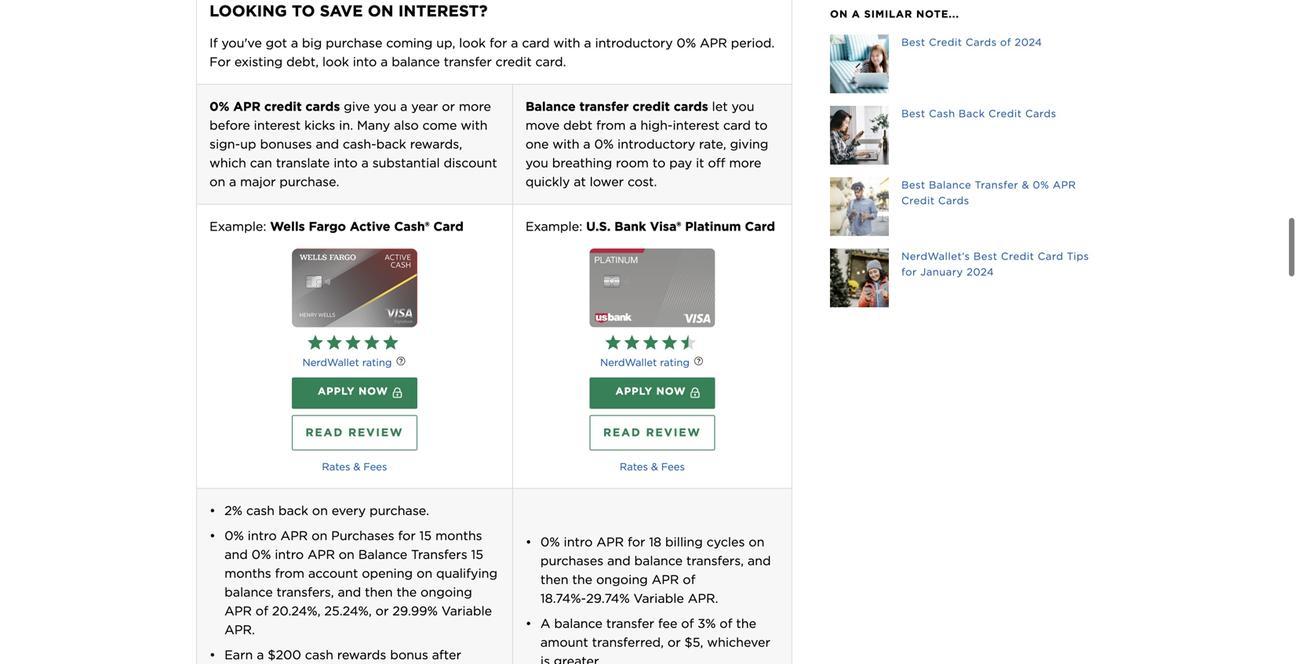Task type: describe. For each thing, give the bounding box(es) containing it.
0 horizontal spatial back
[[279, 504, 308, 519]]

one
[[526, 136, 549, 152]]

quickly
[[526, 174, 570, 189]]

best for best credit cards of 2024
[[902, 36, 926, 48]]

rates & fees for visa®
[[620, 461, 685, 473]]

20.24%,
[[272, 604, 321, 619]]

18
[[649, 535, 662, 550]]

29.74%
[[586, 591, 630, 607]]

rating for active
[[362, 357, 392, 369]]

looking to save on interest?
[[210, 1, 488, 20]]

a down which
[[229, 174, 236, 189]]

read for bank
[[604, 426, 642, 440]]

best credit cards of 2024 link
[[830, 35, 1101, 93]]

wells
[[270, 219, 305, 234]]

card.
[[536, 54, 566, 69]]

visa®
[[650, 219, 682, 234]]

balance inside best balance transfer & 0% apr credit cards
[[929, 179, 972, 191]]

cycles
[[707, 535, 745, 550]]

purchase
[[326, 35, 383, 51]]

intro up 20.24%, in the bottom left of the page
[[275, 548, 304, 563]]

room
[[616, 155, 649, 171]]

from inside 0% intro apr on purchases for 15 months and 0% intro apr on balance transfers 15 months from account opening on qualifying balance transfers, and then the ongoing apr of 20.24%, 25.24%, or 29.99% variable apr
[[275, 566, 305, 582]]

18.74%-
[[541, 591, 586, 607]]

for inside the 0% intro apr for 18 billing cycles on purchases and balance transfers, and then the ongoing apr of 18.74%-29.74% variable apr
[[628, 535, 646, 550]]

apply now for active
[[318, 385, 388, 398]]

giving
[[730, 136, 769, 152]]

nerdwallet's best credit card tips for january 2024
[[902, 250, 1090, 278]]

card for u.s. bank visa® platinum card
[[745, 219, 776, 234]]

. for from
[[252, 623, 255, 638]]

card inside 'nerdwallet's best credit card tips for january 2024'
[[1038, 250, 1064, 263]]

3%
[[698, 617, 716, 632]]

got
[[266, 35, 287, 51]]

read review link for visa®
[[590, 416, 715, 451]]

transfer inside a balance transfer fee of 3% of the amount transferred, or $5, whichever is greater.
[[607, 617, 655, 632]]

29.99%
[[393, 604, 438, 619]]

& for u.s. bank visa® platinum card
[[651, 461, 658, 473]]

interest?
[[399, 1, 488, 20]]

nerdwallet rating link for bank
[[600, 357, 690, 369]]

nerdwallet for bank
[[600, 357, 657, 369]]

for inside if you've got a big purchase coming up, look for a card with a introductory 0% apr period. for existing debt, look into a balance transfer credit card.
[[490, 35, 507, 51]]

into inside if you've got a big purchase coming up, look for a card with a introductory 0% apr period. for existing debt, look into a balance transfer credit card.
[[353, 54, 377, 69]]

0 horizontal spatial look
[[323, 54, 349, 69]]

0% inside let you move debt from a high-interest card to one with a 0% introductory rate, giving you breathing room to pay it off more quickly at lower cost.
[[595, 136, 614, 152]]

bank
[[615, 219, 647, 234]]

1 horizontal spatial months
[[436, 529, 482, 544]]

nerdwallet's
[[902, 250, 971, 263]]

best cash back credit cards link
[[830, 106, 1101, 165]]

review for visa®
[[646, 426, 702, 440]]

back
[[959, 108, 986, 120]]

rated 4.5 out of 5 image
[[606, 334, 700, 353]]

a down coming
[[381, 54, 388, 69]]

with inside if you've got a big purchase coming up, look for a card with a introductory 0% apr period. for existing debt, look into a balance transfer credit card.
[[554, 35, 581, 51]]

credit down 'note...' on the top of the page
[[929, 36, 963, 48]]

earn
[[225, 648, 253, 663]]

if you've got a big purchase coming up, look for a card with a introductory 0% apr period. for existing debt, look into a balance transfer credit card.
[[210, 35, 779, 69]]

come
[[423, 118, 457, 133]]

1 horizontal spatial to
[[755, 118, 768, 133]]

read review for visa®
[[604, 426, 702, 440]]

breathing
[[552, 155, 612, 171]]

substantial
[[373, 155, 440, 171]]

with inside give you a year or more before interest kicks in. many also come with sign-up bonuses and cash-back rewards, which can translate into a substantial discount on a major purchase.
[[461, 118, 488, 133]]

credit inside best balance transfer & 0% apr credit cards
[[902, 195, 935, 207]]

up,
[[437, 35, 456, 51]]

1 vertical spatial 15
[[471, 548, 484, 563]]

example: u.s. bank visa® platinum card
[[526, 219, 776, 234]]

intro for and
[[248, 529, 277, 544]]

bonus
[[390, 648, 428, 663]]

rates & fees link for active
[[322, 461, 387, 473]]

more inside let you move debt from a high-interest card to one with a 0% introductory rate, giving you breathing room to pay it off more quickly at lower cost.
[[729, 155, 762, 171]]

at
[[574, 174, 586, 189]]

2% cash back on every purchase.
[[225, 504, 429, 519]]

transfer
[[975, 179, 1019, 191]]

how is this rating determined? image for platinum
[[682, 346, 716, 380]]

balance inside 0% intro apr on purchases for 15 months and 0% intro apr on balance transfers 15 months from account opening on qualifying balance transfers, and then the ongoing apr of 20.24%, 25.24%, or 29.99% variable apr
[[358, 548, 408, 563]]

. for of
[[716, 591, 719, 607]]

year
[[411, 99, 438, 114]]

on left every on the left of page
[[312, 504, 328, 519]]

interest for up
[[254, 118, 301, 133]]

purchase. inside give you a year or more before interest kicks in. many also come with sign-up bonuses and cash-back rewards, which can translate into a substantial discount on a major purchase.
[[280, 174, 339, 189]]

period.
[[731, 35, 775, 51]]

for inside 0% intro apr on purchases for 15 months and 0% intro apr on balance transfers 15 months from account opening on qualifying balance transfers, and then the ongoing apr of 20.24%, 25.24%, or 29.99% variable apr
[[398, 529, 416, 544]]

move
[[526, 118, 560, 133]]

on up 'account' at bottom
[[339, 548, 355, 563]]

cards inside best balance transfer & 0% apr credit cards
[[939, 195, 970, 207]]

with inside let you move debt from a high-interest card to one with a 0% introductory rate, giving you breathing room to pay it off more quickly at lower cost.
[[553, 136, 580, 152]]

balance inside if you've got a big purchase coming up, look for a card with a introductory 0% apr period. for existing debt, look into a balance transfer credit card.
[[392, 54, 440, 69]]

interest for rate,
[[673, 118, 720, 133]]

25.24%,
[[324, 604, 372, 619]]

credit inside 'nerdwallet's best credit card tips for january 2024'
[[1002, 250, 1035, 263]]

nerdwallet rating link for fargo
[[303, 357, 392, 369]]

credit for let you move debt from a high-interest card to one with a 0% introductory rate, giving you breathing room to pay it off more quickly at lower cost.
[[633, 99, 670, 114]]

a right the up,
[[511, 35, 519, 51]]

best inside 'nerdwallet's best credit card tips for january 2024'
[[974, 250, 998, 263]]

for
[[210, 54, 231, 69]]

amount
[[541, 635, 589, 651]]

rates & fees for active
[[322, 461, 387, 473]]

from inside let you move debt from a high-interest card to one with a 0% introductory rate, giving you breathing room to pay it off more quickly at lower cost.
[[597, 118, 626, 133]]

variable inside 0% intro apr on purchases for 15 months and 0% intro apr on balance transfers 15 months from account opening on qualifying balance transfers, and then the ongoing apr of 20.24%, 25.24%, or 29.99% variable apr
[[442, 604, 492, 619]]

rewards,
[[410, 136, 462, 152]]

if
[[210, 35, 218, 51]]

high-
[[641, 118, 673, 133]]

tips
[[1067, 250, 1090, 263]]

a right on
[[852, 8, 861, 20]]

rewards
[[337, 648, 387, 663]]

cash®
[[394, 219, 430, 234]]

rates for fargo
[[322, 461, 350, 473]]

u.s.
[[586, 219, 611, 234]]

best cash back credit cards
[[902, 108, 1057, 120]]

a
[[541, 617, 551, 632]]

whichever
[[707, 635, 771, 651]]

it
[[696, 155, 705, 171]]

the inside a balance transfer fee of 3% of the amount transferred, or $5, whichever is greater.
[[736, 617, 757, 632]]

billing
[[666, 535, 703, 550]]

platinum
[[685, 219, 742, 234]]

1 horizontal spatial balance
[[526, 99, 576, 114]]

best balance transfer & 0% apr credit cards link
[[830, 177, 1101, 236]]

qualifying
[[436, 566, 498, 582]]

note...
[[917, 8, 960, 20]]

rating for visa®
[[660, 357, 690, 369]]

nerdwallet rating for bank
[[600, 357, 690, 369]]

cost.
[[628, 174, 657, 189]]

how is this rating determined? image for cash®
[[384, 346, 418, 380]]

cards for balance transfer credit cards
[[674, 99, 709, 114]]

0% inside best balance transfer & 0% apr credit cards
[[1033, 179, 1050, 191]]

rates & fees link for visa®
[[620, 461, 685, 473]]

cash
[[929, 108, 956, 120]]

give you a year or more before interest kicks in. many also come with sign-up bonuses and cash-back rewards, which can translate into a substantial discount on a major purchase.
[[210, 99, 501, 189]]

greater.
[[554, 654, 601, 665]]

now for visa®
[[657, 385, 686, 398]]

a left the high-
[[630, 118, 637, 133]]

a up 'balance transfer credit cards'
[[584, 35, 592, 51]]

a up also
[[400, 99, 408, 114]]

account
[[308, 566, 358, 582]]

best balance transfer & 0% apr credit cards
[[902, 179, 1077, 207]]

a left the big
[[291, 35, 298, 51]]

cash-
[[343, 136, 377, 152]]

a up breathing
[[584, 136, 591, 152]]

save
[[320, 1, 363, 20]]

read review link for active
[[292, 416, 418, 451]]

to
[[292, 1, 315, 20]]

rates for bank
[[620, 461, 648, 473]]

best for best cash back credit cards
[[902, 108, 926, 120]]

of inside 0% intro apr on purchases for 15 months and 0% intro apr on balance transfers 15 months from account opening on qualifying balance transfers, and then the ongoing apr of 20.24%, 25.24%, or 29.99% variable apr
[[256, 604, 268, 619]]

you've
[[222, 35, 262, 51]]

$5,
[[685, 635, 704, 651]]

apply now link for active
[[292, 378, 418, 409]]

1 horizontal spatial 2024
[[1015, 36, 1043, 48]]

on a similar note...
[[830, 8, 960, 20]]

transferred,
[[592, 635, 664, 651]]

up
[[240, 136, 256, 152]]

you for let
[[732, 99, 755, 114]]

a inside earn a $200 cash rewards bonus after
[[257, 648, 264, 663]]

credit right 'back'
[[989, 108, 1022, 120]]

apr inside best balance transfer & 0% apr credit cards
[[1053, 179, 1077, 191]]

the inside 0% intro apr on purchases for 15 months and 0% intro apr on balance transfers 15 months from account opening on qualifying balance transfers, and then the ongoing apr of 20.24%, 25.24%, or 29.99% variable apr
[[397, 585, 417, 600]]

ongoing inside the 0% intro apr for 18 billing cycles on purchases and balance transfers, and then the ongoing apr of 18.74%-29.74% variable apr
[[597, 573, 648, 588]]

fees for active
[[364, 461, 387, 473]]



Task type: locate. For each thing, give the bounding box(es) containing it.
. up the 3%
[[716, 591, 719, 607]]

rates & fees link up 18
[[620, 461, 685, 473]]

0 horizontal spatial now
[[359, 385, 388, 398]]

2 apply from the left
[[318, 385, 355, 398]]

balance transfer credit cards
[[526, 99, 709, 114]]

apply now for visa®
[[616, 385, 686, 398]]

2 rates from the left
[[322, 461, 350, 473]]

debt,
[[287, 54, 319, 69]]

to
[[755, 118, 768, 133], [653, 155, 666, 171]]

look right the up,
[[459, 35, 486, 51]]

0% intro apr on purchases for 15 months and 0% intro apr on balance transfers 15 months from account opening on qualifying balance transfers, and then the ongoing apr of 20.24%, 25.24%, or 29.99% variable apr
[[225, 529, 502, 638]]

on
[[830, 8, 849, 20]]

the up whichever
[[736, 617, 757, 632]]

active
[[350, 219, 391, 234]]

interest inside let you move debt from a high-interest card to one with a 0% introductory rate, giving you breathing room to pay it off more quickly at lower cost.
[[673, 118, 720, 133]]

of inside the 0% intro apr for 18 billing cycles on purchases and balance transfers, and then the ongoing apr of 18.74%-29.74% variable apr
[[683, 573, 696, 588]]

& inside best balance transfer & 0% apr credit cards
[[1022, 179, 1030, 191]]

15
[[420, 529, 432, 544], [471, 548, 484, 563]]

1 horizontal spatial &
[[651, 461, 658, 473]]

nerdwallet rating down love it image at the bottom left of page
[[303, 357, 392, 369]]

0% inside if you've got a big purchase coming up, look for a card with a introductory 0% apr period. for existing debt, look into a balance transfer credit card.
[[677, 35, 696, 51]]

0%
[[677, 35, 696, 51], [210, 99, 230, 114], [595, 136, 614, 152], [1033, 179, 1050, 191], [225, 529, 244, 544], [541, 535, 560, 550], [252, 548, 271, 563]]

1 horizontal spatial nerdwallet
[[600, 357, 657, 369]]

2024 inside 'nerdwallet's best credit card tips for january 2024'
[[967, 266, 995, 278]]

variable down the qualifying
[[442, 604, 492, 619]]

credit
[[929, 36, 963, 48], [989, 108, 1022, 120], [902, 195, 935, 207], [1002, 250, 1035, 263]]

nerdwallet rating link down the rated 4.5 out of 5 image
[[600, 357, 690, 369]]

0 vertical spatial or
[[442, 99, 455, 114]]

every
[[332, 504, 366, 519]]

now down love it image at the bottom left of page
[[359, 385, 388, 398]]

0 horizontal spatial months
[[225, 566, 271, 582]]

cards right 'back'
[[1026, 108, 1057, 120]]

1 apply from the left
[[616, 385, 653, 398]]

best for best balance transfer & 0% apr credit cards
[[902, 179, 926, 191]]

credit left tips
[[1002, 250, 1035, 263]]

introductory inside let you move debt from a high-interest card to one with a 0% introductory rate, giving you breathing room to pay it off more quickly at lower cost.
[[618, 136, 696, 152]]

or left the $5, on the right of page
[[668, 635, 681, 651]]

0 horizontal spatial example:
[[210, 219, 266, 234]]

coming
[[386, 35, 433, 51]]

0 vertical spatial introductory
[[595, 35, 673, 51]]

1 vertical spatial card
[[724, 118, 751, 133]]

0 vertical spatial look
[[459, 35, 486, 51]]

1 horizontal spatial you
[[526, 155, 549, 171]]

1 horizontal spatial look
[[459, 35, 486, 51]]

into down cash-
[[334, 155, 358, 171]]

for left 18
[[628, 535, 646, 550]]

1 horizontal spatial cash
[[305, 648, 334, 663]]

0 horizontal spatial rating
[[362, 357, 392, 369]]

.
[[716, 591, 719, 607], [252, 623, 255, 638]]

card inside if you've got a big purchase coming up, look for a card with a introductory 0% apr period. for existing debt, look into a balance transfer credit card.
[[522, 35, 550, 51]]

2 horizontal spatial the
[[736, 617, 757, 632]]

example: for example: u.s. bank visa® platinum card
[[526, 219, 583, 234]]

with down debt
[[553, 136, 580, 152]]

a right earn
[[257, 648, 264, 663]]

or inside give you a year or more before interest kicks in. many also come with sign-up bonuses and cash-back rewards, which can translate into a substantial discount on a major purchase.
[[442, 99, 455, 114]]

cash right $200
[[305, 648, 334, 663]]

0 horizontal spatial cards
[[306, 99, 340, 114]]

0 vertical spatial transfer
[[444, 54, 492, 69]]

1 apply now link from the left
[[590, 378, 715, 409]]

purchase.
[[280, 174, 339, 189], [370, 504, 429, 519]]

& for wells fargo active cash® card
[[353, 461, 361, 473]]

0% inside the 0% intro apr for 18 billing cycles on purchases and balance transfers, and then the ongoing apr of 18.74%-29.74% variable apr
[[541, 535, 560, 550]]

apply now down the rated 4.5 out of 5 image
[[616, 385, 686, 398]]

before
[[210, 118, 250, 133]]

2 rates & fees from the left
[[322, 461, 387, 473]]

read review link
[[590, 416, 715, 451], [292, 416, 418, 451]]

into
[[353, 54, 377, 69], [334, 155, 358, 171]]

2 interest from the left
[[673, 118, 720, 133]]

0 vertical spatial 15
[[420, 529, 432, 544]]

the
[[573, 573, 593, 588], [397, 585, 417, 600], [736, 617, 757, 632]]

2 vertical spatial or
[[668, 635, 681, 651]]

introductory for looking to save on interest?
[[595, 35, 673, 51]]

cards left let
[[674, 99, 709, 114]]

read for fargo
[[306, 426, 344, 440]]

transfers
[[411, 548, 468, 563]]

2 nerdwallet from the left
[[303, 357, 359, 369]]

you up "many"
[[374, 99, 397, 114]]

0 horizontal spatial or
[[376, 604, 389, 619]]

love it image
[[308, 334, 402, 353]]

0 horizontal spatial from
[[275, 566, 305, 582]]

1 vertical spatial with
[[461, 118, 488, 133]]

0 horizontal spatial read review link
[[292, 416, 418, 451]]

existing
[[235, 54, 283, 69]]

now down the rated 4.5 out of 5 image
[[657, 385, 686, 398]]

transfer up debt
[[580, 99, 629, 114]]

more
[[459, 99, 491, 114], [729, 155, 762, 171]]

also
[[394, 118, 419, 133]]

apply now link
[[590, 378, 715, 409], [292, 378, 418, 409]]

best inside best cash back credit cards link
[[902, 108, 926, 120]]

lower
[[590, 174, 624, 189]]

1 horizontal spatial back
[[376, 136, 406, 152]]

0 horizontal spatial transfers,
[[277, 585, 334, 600]]

rating down the rated 4.5 out of 5 image
[[660, 357, 690, 369]]

rates & fees link up every on the left of page
[[322, 461, 387, 473]]

2 rates & fees link from the left
[[322, 461, 387, 473]]

read review for active
[[306, 426, 404, 440]]

balance up amount
[[554, 617, 603, 632]]

1 vertical spatial cash
[[305, 648, 334, 663]]

0 vertical spatial cash
[[246, 504, 275, 519]]

on down the 'transfers' at bottom left
[[417, 566, 433, 582]]

0 horizontal spatial 15
[[420, 529, 432, 544]]

of left the 3%
[[682, 617, 694, 632]]

2 read from the left
[[306, 426, 344, 440]]

the inside the 0% intro apr for 18 billing cycles on purchases and balance transfers, and then the ongoing apr of 18.74%-29.74% variable apr
[[573, 573, 593, 588]]

months down "2%"
[[225, 566, 271, 582]]

or left 29.99%
[[376, 604, 389, 619]]

0 horizontal spatial rates
[[322, 461, 350, 473]]

for inside 'nerdwallet's best credit card tips for january 2024'
[[902, 266, 917, 278]]

of
[[1001, 36, 1012, 48], [683, 573, 696, 588], [256, 604, 268, 619], [682, 617, 694, 632], [720, 617, 733, 632]]

best inside best credit cards of 2024 link
[[902, 36, 926, 48]]

big
[[302, 35, 322, 51]]

2 how is this rating determined? image from the left
[[384, 346, 418, 380]]

cash inside earn a $200 cash rewards bonus after
[[305, 648, 334, 663]]

fees up billing
[[662, 461, 685, 473]]

1 read from the left
[[604, 426, 642, 440]]

1 horizontal spatial rating
[[660, 357, 690, 369]]

rates & fees link
[[620, 461, 685, 473], [322, 461, 387, 473]]

nerdwallet down the rated 4.5 out of 5 image
[[600, 357, 657, 369]]

1 now from the left
[[657, 385, 686, 398]]

card inside let you move debt from a high-interest card to one with a 0% introductory rate, giving you breathing room to pay it off more quickly at lower cost.
[[724, 118, 751, 133]]

1 nerdwallet rating from the left
[[600, 357, 690, 369]]

1 horizontal spatial cards
[[674, 99, 709, 114]]

1 vertical spatial back
[[279, 504, 308, 519]]

nerdwallet rating link down love it image at the bottom left of page
[[303, 357, 392, 369]]

1 apply now from the left
[[616, 385, 686, 398]]

1 read review link from the left
[[590, 416, 715, 451]]

2%
[[225, 504, 243, 519]]

1 horizontal spatial fees
[[662, 461, 685, 473]]

15 up the 'transfers' at bottom left
[[420, 529, 432, 544]]

cards up nerdwallet's
[[939, 195, 970, 207]]

2 rating from the left
[[362, 357, 392, 369]]

card up giving
[[724, 118, 751, 133]]

balance up opening
[[358, 548, 408, 563]]

best left cash
[[902, 108, 926, 120]]

& up 18
[[651, 461, 658, 473]]

with
[[554, 35, 581, 51], [461, 118, 488, 133], [553, 136, 580, 152]]

1 vertical spatial months
[[225, 566, 271, 582]]

0 vertical spatial transfers,
[[687, 554, 744, 569]]

1 vertical spatial look
[[323, 54, 349, 69]]

intro up purchases
[[564, 535, 593, 550]]

credit for give you a year or more before interest kicks in. many also come with sign-up bonuses and cash-back rewards, which can translate into a substantial discount on a major purchase.
[[264, 99, 302, 114]]

ongoing inside 0% intro apr on purchases for 15 months and 0% intro apr on balance transfers 15 months from account opening on qualifying balance transfers, and then the ongoing apr of 20.24%, 25.24%, or 29.99% variable apr
[[421, 585, 472, 600]]

example: for example: wells fargo active cash® card
[[210, 219, 266, 234]]

you
[[374, 99, 397, 114], [732, 99, 755, 114], [526, 155, 549, 171]]

how is this rating determined? image
[[682, 346, 716, 380], [384, 346, 418, 380]]

. up earn
[[252, 623, 255, 638]]

fees for visa®
[[662, 461, 685, 473]]

2 read review link from the left
[[292, 416, 418, 451]]

2 example: from the left
[[526, 219, 583, 234]]

months
[[436, 529, 482, 544], [225, 566, 271, 582]]

2 review from the left
[[349, 426, 404, 440]]

2 apply now link from the left
[[292, 378, 418, 409]]

1 horizontal spatial credit
[[496, 54, 532, 69]]

transfers, up 20.24%, in the bottom left of the page
[[277, 585, 334, 600]]

more right year
[[459, 99, 491, 114]]

purchases
[[331, 529, 394, 544]]

cards up best cash back credit cards
[[966, 36, 997, 48]]

into down purchase
[[353, 54, 377, 69]]

introductory down the high-
[[618, 136, 696, 152]]

interest inside give you a year or more before interest kicks in. many also come with sign-up bonuses and cash-back rewards, which can translate into a substantial discount on a major purchase.
[[254, 118, 301, 133]]

0 horizontal spatial cash
[[246, 504, 275, 519]]

example: down major
[[210, 219, 266, 234]]

0 horizontal spatial to
[[653, 155, 666, 171]]

after
[[432, 648, 462, 663]]

1 horizontal spatial review
[[646, 426, 702, 440]]

1 horizontal spatial card
[[724, 118, 751, 133]]

2 nerdwallet rating from the left
[[303, 357, 392, 369]]

1 horizontal spatial read
[[604, 426, 642, 440]]

1 horizontal spatial purchase.
[[370, 504, 429, 519]]

rates
[[620, 461, 648, 473], [322, 461, 350, 473]]

2 read review from the left
[[306, 426, 404, 440]]

with up card.
[[554, 35, 581, 51]]

0 vertical spatial card
[[522, 35, 550, 51]]

give
[[344, 99, 370, 114]]

cards inside best cash back credit cards link
[[1026, 108, 1057, 120]]

1 horizontal spatial nerdwallet rating
[[600, 357, 690, 369]]

nerdwallet rating down the rated 4.5 out of 5 image
[[600, 357, 690, 369]]

0 horizontal spatial read review
[[306, 426, 404, 440]]

balance inside a balance transfer fee of 3% of the amount transferred, or $5, whichever is greater.
[[554, 617, 603, 632]]

0 horizontal spatial .
[[252, 623, 255, 638]]

0 horizontal spatial rates & fees
[[322, 461, 387, 473]]

1 horizontal spatial from
[[597, 118, 626, 133]]

purchase. down translate
[[280, 174, 339, 189]]

1 nerdwallet rating link from the left
[[600, 357, 690, 369]]

debt
[[564, 118, 593, 133]]

introductory for balance transfer credit cards
[[618, 136, 696, 152]]

purchase. up purchases
[[370, 504, 429, 519]]

transfers, inside the 0% intro apr for 18 billing cycles on purchases and balance transfers, and then the ongoing apr of 18.74%-29.74% variable apr
[[687, 554, 744, 569]]

to up giving
[[755, 118, 768, 133]]

for right the up,
[[490, 35, 507, 51]]

cards
[[306, 99, 340, 114], [674, 99, 709, 114]]

transfer down the up,
[[444, 54, 492, 69]]

apply now
[[616, 385, 686, 398], [318, 385, 388, 398]]

interest up rate,
[[673, 118, 720, 133]]

balance inside 0% intro apr on purchases for 15 months and 0% intro apr on balance transfers 15 months from account opening on qualifying balance transfers, and then the ongoing apr of 20.24%, 25.24%, or 29.99% variable apr
[[225, 585, 273, 600]]

best inside best balance transfer & 0% apr credit cards
[[902, 179, 926, 191]]

0 horizontal spatial review
[[349, 426, 404, 440]]

more inside give you a year or more before interest kicks in. many also come with sign-up bonuses and cash-back rewards, which can translate into a substantial discount on a major purchase.
[[459, 99, 491, 114]]

1 cards from the left
[[306, 99, 340, 114]]

from up 20.24%, in the bottom left of the page
[[275, 566, 305, 582]]

0 vertical spatial with
[[554, 35, 581, 51]]

let you move debt from a high-interest card to one with a 0% introductory rate, giving you breathing room to pay it off more quickly at lower cost.
[[526, 99, 773, 189]]

0 vertical spatial .
[[716, 591, 719, 607]]

0 vertical spatial months
[[436, 529, 482, 544]]

&
[[1022, 179, 1030, 191], [651, 461, 658, 473], [353, 461, 361, 473]]

2 nerdwallet rating link from the left
[[303, 357, 392, 369]]

many
[[357, 118, 390, 133]]

1 interest from the left
[[254, 118, 301, 133]]

rate,
[[699, 136, 727, 152]]

you inside give you a year or more before interest kicks in. many also come with sign-up bonuses and cash-back rewards, which can translate into a substantial discount on a major purchase.
[[374, 99, 397, 114]]

interest
[[254, 118, 301, 133], [673, 118, 720, 133]]

cards up kicks
[[306, 99, 340, 114]]

nerdwallet for fargo
[[303, 357, 359, 369]]

2 now from the left
[[359, 385, 388, 398]]

0 horizontal spatial rates & fees link
[[322, 461, 387, 473]]

credit left card.
[[496, 54, 532, 69]]

1 example: from the left
[[210, 219, 266, 234]]

translate
[[276, 155, 330, 171]]

you down one
[[526, 155, 549, 171]]

introductory up 'balance transfer credit cards'
[[595, 35, 673, 51]]

1 vertical spatial transfer
[[580, 99, 629, 114]]

1 horizontal spatial interest
[[673, 118, 720, 133]]

for down nerdwallet's
[[902, 266, 917, 278]]

1 rates from the left
[[620, 461, 648, 473]]

apply for bank
[[616, 385, 653, 398]]

apply now link down the rated 4.5 out of 5 image
[[590, 378, 715, 409]]

1 vertical spatial transfers,
[[277, 585, 334, 600]]

2 horizontal spatial or
[[668, 635, 681, 651]]

2 vertical spatial with
[[553, 136, 580, 152]]

0 horizontal spatial card
[[434, 219, 464, 234]]

fees up every on the left of page
[[364, 461, 387, 473]]

1 horizontal spatial variable
[[634, 591, 684, 607]]

cards inside best credit cards of 2024 link
[[966, 36, 997, 48]]

2 vertical spatial cards
[[939, 195, 970, 207]]

variable inside the 0% intro apr for 18 billing cycles on purchases and balance transfers, and then the ongoing apr of 18.74%-29.74% variable apr
[[634, 591, 684, 607]]

the up 29.99%
[[397, 585, 417, 600]]

looking
[[210, 1, 287, 20]]

on inside the 0% intro apr for 18 billing cycles on purchases and balance transfers, and then the ongoing apr of 18.74%-29.74% variable apr
[[749, 535, 765, 550]]

1 how is this rating determined? image from the left
[[682, 346, 716, 380]]

apply now link down love it image at the bottom left of page
[[292, 378, 418, 409]]

0 horizontal spatial apply now
[[318, 385, 388, 398]]

0 horizontal spatial read
[[306, 426, 344, 440]]

of right the 3%
[[720, 617, 733, 632]]

1 horizontal spatial apply now link
[[590, 378, 715, 409]]

0 horizontal spatial nerdwallet rating link
[[303, 357, 392, 369]]

card right cash®
[[434, 219, 464, 234]]

2 horizontal spatial you
[[732, 99, 755, 114]]

for
[[490, 35, 507, 51], [902, 266, 917, 278], [398, 529, 416, 544], [628, 535, 646, 550]]

1 rating from the left
[[660, 357, 690, 369]]

apply down love it image at the bottom left of page
[[318, 385, 355, 398]]

fee
[[658, 617, 678, 632]]

2 apply now from the left
[[318, 385, 388, 398]]

1 vertical spatial .
[[252, 623, 255, 638]]

on
[[368, 1, 394, 20]]

2 horizontal spatial credit
[[633, 99, 670, 114]]

1 vertical spatial purchase.
[[370, 504, 429, 519]]

1 horizontal spatial apply
[[616, 385, 653, 398]]

2 vertical spatial transfer
[[607, 617, 655, 632]]

0 horizontal spatial the
[[397, 585, 417, 600]]

1 horizontal spatial read review link
[[590, 416, 715, 451]]

or inside 0% intro apr on purchases for 15 months and 0% intro apr on balance transfers 15 months from account opening on qualifying balance transfers, and then the ongoing apr of 20.24%, 25.24%, or 29.99% variable apr
[[376, 604, 389, 619]]

look down purchase
[[323, 54, 349, 69]]

from down 'balance transfer credit cards'
[[597, 118, 626, 133]]

can
[[250, 155, 272, 171]]

us bank visa platinum credit card image
[[590, 249, 715, 328]]

0 vertical spatial into
[[353, 54, 377, 69]]

kicks
[[305, 118, 335, 133]]

cards for 0% apr credit cards
[[306, 99, 340, 114]]

earn a $200 cash rewards bonus after
[[225, 648, 483, 665]]

0 horizontal spatial then
[[365, 585, 393, 600]]

1 horizontal spatial .
[[716, 591, 719, 607]]

1 horizontal spatial example:
[[526, 219, 583, 234]]

1 horizontal spatial then
[[541, 573, 569, 588]]

on inside give you a year or more before interest kicks in. many also come with sign-up bonuses and cash-back rewards, which can translate into a substantial discount on a major purchase.
[[210, 174, 225, 189]]

rating
[[660, 357, 690, 369], [362, 357, 392, 369]]

apply for fargo
[[318, 385, 355, 398]]

0 horizontal spatial apply now link
[[292, 378, 418, 409]]

2 cards from the left
[[674, 99, 709, 114]]

intro for purchases
[[564, 535, 593, 550]]

rates & fees up every on the left of page
[[322, 461, 387, 473]]

2 vertical spatial balance
[[358, 548, 408, 563]]

the down purchases
[[573, 573, 593, 588]]

nerdwallet rating
[[600, 357, 690, 369], [303, 357, 392, 369]]

2 fees from the left
[[364, 461, 387, 473]]

you right let
[[732, 99, 755, 114]]

apply down the rated 4.5 out of 5 image
[[616, 385, 653, 398]]

apply now down love it image at the bottom left of page
[[318, 385, 388, 398]]

ongoing up 29.74%
[[597, 573, 648, 588]]

nerdwallet's best credit card tips for january 2024 link
[[830, 249, 1101, 308]]

of left 20.24%, in the bottom left of the page
[[256, 604, 268, 619]]

you for give
[[374, 99, 397, 114]]

card up card.
[[522, 35, 550, 51]]

card for wells fargo active cash® card
[[434, 219, 464, 234]]

1 rates & fees from the left
[[620, 461, 685, 473]]

apr
[[700, 35, 728, 51], [233, 99, 261, 114], [1053, 179, 1077, 191], [281, 529, 308, 544], [597, 535, 624, 550], [308, 548, 335, 563], [652, 573, 679, 588], [688, 591, 716, 607], [225, 604, 252, 619], [225, 623, 252, 638]]

intro down 2% cash back on every purchase.
[[248, 529, 277, 544]]

intro inside the 0% intro apr for 18 billing cycles on purchases and balance transfers, and then the ongoing apr of 18.74%-29.74% variable apr
[[564, 535, 593, 550]]

1 horizontal spatial card
[[745, 219, 776, 234]]

variable
[[634, 591, 684, 607], [442, 604, 492, 619]]

introductory inside if you've got a big purchase coming up, look for a card with a introductory 0% apr period. for existing debt, look into a balance transfer credit card.
[[595, 35, 673, 51]]

then down opening
[[365, 585, 393, 600]]

balance up move
[[526, 99, 576, 114]]

rates & fees up 18
[[620, 461, 685, 473]]

january
[[921, 266, 964, 278]]

from
[[597, 118, 626, 133], [275, 566, 305, 582]]

0 vertical spatial cards
[[966, 36, 997, 48]]

back inside give you a year or more before interest kicks in. many also come with sign-up bonuses and cash-back rewards, which can translate into a substantial discount on a major purchase.
[[376, 136, 406, 152]]

read
[[604, 426, 642, 440], [306, 426, 344, 440]]

purchases
[[541, 554, 604, 569]]

then inside 0% intro apr on purchases for 15 months and 0% intro apr on balance transfers 15 months from account opening on qualifying balance transfers, and then the ongoing apr of 20.24%, 25.24%, or 29.99% variable apr
[[365, 585, 393, 600]]

transfer inside if you've got a big purchase coming up, look for a card with a introductory 0% apr period. for existing debt, look into a balance transfer credit card.
[[444, 54, 492, 69]]

card right platinum
[[745, 219, 776, 234]]

1 vertical spatial more
[[729, 155, 762, 171]]

then inside the 0% intro apr for 18 billing cycles on purchases and balance transfers, and then the ongoing apr of 18.74%-29.74% variable apr
[[541, 573, 569, 588]]

on down which
[[210, 174, 225, 189]]

1 horizontal spatial apply now
[[616, 385, 686, 398]]

similar
[[865, 8, 913, 20]]

1 read review from the left
[[604, 426, 702, 440]]

wells fargo active cash card image
[[292, 249, 418, 328]]

review
[[646, 426, 702, 440], [349, 426, 404, 440]]

best credit cards of 2024
[[902, 36, 1043, 48]]

a down cash-
[[362, 155, 369, 171]]

1 rates & fees link from the left
[[620, 461, 685, 473]]

fargo
[[309, 219, 346, 234]]

card left tips
[[1038, 250, 1064, 263]]

and inside give you a year or more before interest kicks in. many also come with sign-up bonuses and cash-back rewards, which can translate into a substantial discount on a major purchase.
[[316, 136, 339, 152]]

review for active
[[349, 426, 404, 440]]

0 horizontal spatial interest
[[254, 118, 301, 133]]

example:
[[210, 219, 266, 234], [526, 219, 583, 234]]

ongoing down the qualifying
[[421, 585, 472, 600]]

balance down 18
[[635, 554, 683, 569]]

back left every on the left of page
[[279, 504, 308, 519]]

1 nerdwallet from the left
[[600, 357, 657, 369]]

1 vertical spatial to
[[653, 155, 666, 171]]

0% apr credit cards
[[210, 99, 340, 114]]

0% intro apr for 18 billing cycles on purchases and balance transfers, and then the ongoing apr of 18.74%-29.74% variable apr
[[541, 535, 775, 607]]

0 horizontal spatial variable
[[442, 604, 492, 619]]

cash right "2%"
[[246, 504, 275, 519]]

apr inside if you've got a big purchase coming up, look for a card with a introductory 0% apr period. for existing debt, look into a balance transfer credit card.
[[700, 35, 728, 51]]

nerdwallet rating for fargo
[[303, 357, 392, 369]]

credit inside if you've got a big purchase coming up, look for a card with a introductory 0% apr period. for existing debt, look into a balance transfer credit card.
[[496, 54, 532, 69]]

1 horizontal spatial now
[[657, 385, 686, 398]]

a balance transfer fee of 3% of the amount transferred, or $5, whichever is greater.
[[541, 617, 775, 665]]

transfers, inside 0% intro apr on purchases for 15 months and 0% intro apr on balance transfers 15 months from account opening on qualifying balance transfers, and then the ongoing apr of 20.24%, 25.24%, or 29.99% variable apr
[[277, 585, 334, 600]]

0 horizontal spatial more
[[459, 99, 491, 114]]

interest down 0% apr credit cards
[[254, 118, 301, 133]]

more down giving
[[729, 155, 762, 171]]

balance
[[392, 54, 440, 69], [635, 554, 683, 569], [225, 585, 273, 600], [554, 617, 603, 632]]

or inside a balance transfer fee of 3% of the amount transferred, or $5, whichever is greater.
[[668, 635, 681, 651]]

into inside give you a year or more before interest kicks in. many also come with sign-up bonuses and cash-back rewards, which can translate into a substantial discount on a major purchase.
[[334, 155, 358, 171]]

example: wells fargo active cash® card
[[210, 219, 464, 234]]

0 vertical spatial back
[[376, 136, 406, 152]]

1 fees from the left
[[662, 461, 685, 473]]

apply now link for visa®
[[590, 378, 715, 409]]

0 horizontal spatial fees
[[364, 461, 387, 473]]

1 horizontal spatial or
[[442, 99, 455, 114]]

of up best cash back credit cards
[[1001, 36, 1012, 48]]

opening
[[362, 566, 413, 582]]

0 horizontal spatial you
[[374, 99, 397, 114]]

1 review from the left
[[646, 426, 702, 440]]

on down 2% cash back on every purchase.
[[312, 529, 328, 544]]

1 vertical spatial introductory
[[618, 136, 696, 152]]

1 vertical spatial into
[[334, 155, 358, 171]]

now for active
[[359, 385, 388, 398]]

0 vertical spatial from
[[597, 118, 626, 133]]

15 up the qualifying
[[471, 548, 484, 563]]

balance inside the 0% intro apr for 18 billing cycles on purchases and balance transfers, and then the ongoing apr of 18.74%-29.74% variable apr
[[635, 554, 683, 569]]

pay
[[670, 155, 692, 171]]



Task type: vqa. For each thing, say whether or not it's contained in the screenshot.
left THEN
yes



